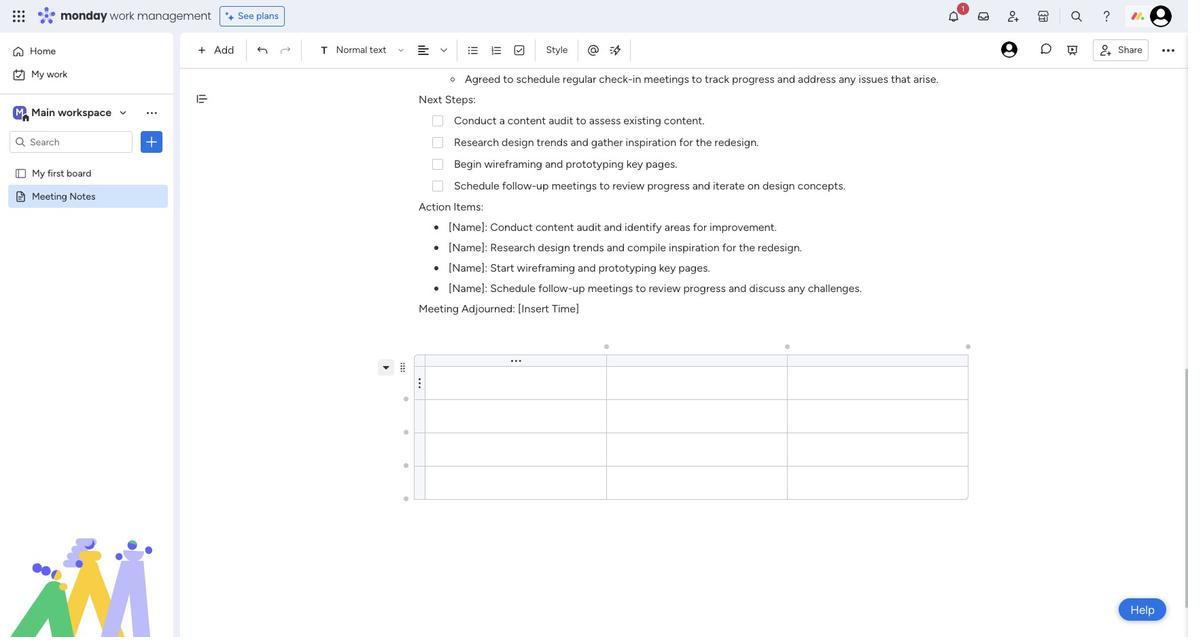Task type: describe. For each thing, give the bounding box(es) containing it.
that
[[891, 73, 911, 86]]

workspace options image
[[145, 106, 158, 120]]

meeting for meeting notes
[[32, 190, 67, 202]]

content for a
[[508, 114, 546, 127]]

concepts.
[[798, 180, 846, 192]]

0 horizontal spatial follow-
[[502, 180, 537, 192]]

lottie animation element
[[0, 500, 173, 638]]

audit for and
[[577, 221, 602, 234]]

monday work management
[[61, 8, 211, 24]]

add
[[214, 44, 234, 56]]

list box containing my first board
[[0, 159, 173, 391]]

0 vertical spatial trends
[[537, 136, 568, 149]]

[name]: start wireframing and prototyping key pages.
[[449, 262, 710, 275]]

style button
[[540, 39, 574, 62]]

0 vertical spatial progress
[[732, 73, 775, 86]]

see
[[238, 10, 254, 22]]

normal text
[[336, 44, 387, 56]]

work for monday
[[110, 8, 134, 24]]

1 horizontal spatial any
[[839, 73, 856, 86]]

board
[[67, 167, 91, 179]]

on
[[748, 180, 760, 192]]

board activity image
[[1002, 41, 1018, 57]]

1 image for [name]: schedule follow-up meetings to review progress and discuss any challenges.
[[434, 287, 439, 291]]

v2 ellipsis image
[[1163, 41, 1175, 59]]

share
[[1119, 44, 1143, 55]]

1 vertical spatial pages.
[[679, 262, 710, 275]]

schedule follow-up meetings to review progress and iterate on design concepts.
[[454, 180, 846, 192]]

public board image
[[14, 167, 27, 180]]

content.
[[664, 114, 705, 127]]

items:
[[454, 201, 484, 214]]

to left assess
[[576, 114, 587, 127]]

0 horizontal spatial pages.
[[646, 158, 678, 171]]

1 vertical spatial redesign.
[[758, 241, 802, 254]]

public board image
[[14, 190, 27, 203]]

see plans button
[[219, 6, 285, 27]]

0 vertical spatial inspiration
[[626, 136, 677, 149]]

1 vertical spatial conduct
[[490, 221, 533, 234]]

improvement.
[[710, 221, 777, 234]]

kendall parks image
[[1150, 5, 1172, 27]]

1 vertical spatial prototyping
[[599, 262, 657, 275]]

0 vertical spatial prototyping
[[566, 158, 624, 171]]

monday
[[61, 8, 107, 24]]

[name]: for [name]: research design trends and compile inspiration for the redesign.
[[449, 241, 488, 254]]

0 vertical spatial redesign.
[[715, 136, 759, 149]]

work for my
[[47, 69, 67, 80]]

issues
[[859, 73, 889, 86]]

mention image
[[587, 43, 601, 57]]

[name]: conduct content audit and identify areas for improvement.
[[449, 221, 777, 234]]

main
[[31, 106, 55, 119]]

my first board
[[32, 167, 91, 179]]

meeting adjourned: [insert time]
[[419, 303, 579, 315]]

help button
[[1119, 599, 1167, 621]]

numbered list image
[[491, 44, 503, 56]]

0 vertical spatial design
[[502, 136, 534, 149]]

options image
[[145, 135, 158, 149]]

m
[[16, 107, 24, 118]]

to left track in the right top of the page
[[692, 73, 702, 86]]

invite members image
[[1007, 10, 1021, 23]]

research design trends and gather inspiration for the redesign.
[[454, 136, 759, 149]]

plans
[[256, 10, 279, 22]]

1 image for [name]: research design trends and compile inspiration for the redesign.
[[434, 246, 439, 250]]

in
[[633, 73, 641, 86]]

meeting notes
[[32, 190, 96, 202]]

adjourned:
[[462, 303, 515, 315]]

audit for to
[[549, 114, 574, 127]]

main workspace
[[31, 106, 112, 119]]

normal
[[336, 44, 367, 56]]

areas
[[665, 221, 691, 234]]

notes
[[69, 190, 96, 202]]

[name]: research design trends and compile inspiration for the redesign.
[[449, 241, 802, 254]]

1 image for [name]: start wireframing and prototyping key pages.
[[434, 267, 439, 271]]

next
[[419, 93, 442, 106]]

0 vertical spatial for
[[679, 136, 693, 149]]

2 vertical spatial progress
[[684, 282, 726, 295]]

[name]: for [name]: schedule follow-up meetings to review progress and discuss any challenges.
[[449, 282, 488, 295]]

1 vertical spatial trends
[[573, 241, 604, 254]]

menu image
[[397, 362, 408, 373]]

action items:
[[419, 201, 484, 214]]

style
[[546, 44, 568, 56]]

0 vertical spatial wireframing
[[484, 158, 543, 171]]

assess
[[589, 114, 621, 127]]

[name]: for [name]: start wireframing and prototyping key pages.
[[449, 262, 488, 275]]

my work
[[31, 69, 67, 80]]

add button
[[192, 39, 242, 61]]

challenges.
[[808, 282, 862, 295]]

1 vertical spatial schedule
[[490, 282, 536, 295]]

text
[[370, 44, 387, 56]]

0 horizontal spatial key
[[627, 158, 643, 171]]

to up [name]: conduct content audit and identify areas for improvement.
[[600, 180, 610, 192]]



Task type: vqa. For each thing, say whether or not it's contained in the screenshot.
Back to templates at the left top of page
no



Task type: locate. For each thing, give the bounding box(es) containing it.
conduct down steps:
[[454, 114, 497, 127]]

design up [name]: start wireframing and prototyping key pages.
[[538, 241, 570, 254]]

meeting inside list box
[[32, 190, 67, 202]]

0 vertical spatial conduct
[[454, 114, 497, 127]]

begin wireframing and prototyping key pages.
[[454, 158, 678, 171]]

0 vertical spatial review
[[613, 180, 645, 192]]

trends
[[537, 136, 568, 149], [573, 241, 604, 254]]

1 image for [name]: conduct content audit and identify areas for improvement.
[[434, 226, 439, 230]]

0 vertical spatial work
[[110, 8, 134, 24]]

content up [name]: start wireframing and prototyping key pages.
[[536, 221, 574, 234]]

update feed image
[[977, 10, 991, 23]]

0 vertical spatial meetings
[[644, 73, 689, 86]]

work down home
[[47, 69, 67, 80]]

1 horizontal spatial work
[[110, 8, 134, 24]]

1 image down action
[[434, 246, 439, 250]]

0 horizontal spatial design
[[502, 136, 534, 149]]

work inside my work option
[[47, 69, 67, 80]]

1 vertical spatial meetings
[[552, 180, 597, 192]]

content for conduct
[[536, 221, 574, 234]]

conduct a content audit to assess existing content.
[[454, 114, 705, 127]]

time]
[[552, 303, 579, 315]]

design down a
[[502, 136, 534, 149]]

any left the issues
[[839, 73, 856, 86]]

for for inspiration
[[723, 241, 737, 254]]

1 vertical spatial 1 image
[[434, 267, 439, 271]]

see plans
[[238, 10, 279, 22]]

home
[[30, 46, 56, 57]]

the
[[696, 136, 712, 149], [739, 241, 755, 254]]

my work option
[[8, 64, 165, 86]]

to down compile
[[636, 282, 646, 295]]

1 horizontal spatial the
[[739, 241, 755, 254]]

identify
[[625, 221, 662, 234]]

existing
[[624, 114, 661, 127]]

lottie animation image
[[0, 500, 173, 638]]

begin
[[454, 158, 482, 171]]

up down [name]: start wireframing and prototyping key pages.
[[573, 282, 585, 295]]

1 vertical spatial content
[[536, 221, 574, 234]]

conduct up start
[[490, 221, 533, 234]]

progress
[[732, 73, 775, 86], [647, 180, 690, 192], [684, 282, 726, 295]]

meeting left the adjourned:
[[419, 303, 459, 315]]

1 vertical spatial my
[[32, 167, 45, 179]]

start
[[490, 262, 515, 275]]

audit up begin wireframing and prototyping key pages.
[[549, 114, 574, 127]]

wireframing
[[484, 158, 543, 171], [517, 262, 575, 275]]

1 horizontal spatial up
[[573, 282, 585, 295]]

management
[[137, 8, 211, 24]]

1 vertical spatial up
[[573, 282, 585, 295]]

up down begin wireframing and prototyping key pages.
[[537, 180, 549, 192]]

meetings right the in
[[644, 73, 689, 86]]

1 1 image from the top
[[434, 226, 439, 230]]

home link
[[8, 41, 165, 63]]

schedule
[[454, 180, 500, 192], [490, 282, 536, 295]]

1 horizontal spatial audit
[[577, 221, 602, 234]]

redesign. up iterate
[[715, 136, 759, 149]]

[name]: for [name]: conduct content audit and identify areas for improvement.
[[449, 221, 488, 234]]

meetings down [name]: start wireframing and prototyping key pages.
[[588, 282, 633, 295]]

0 vertical spatial any
[[839, 73, 856, 86]]

the down "content."
[[696, 136, 712, 149]]

2 vertical spatial design
[[538, 241, 570, 254]]

a
[[500, 114, 505, 127]]

audit
[[549, 114, 574, 127], [577, 221, 602, 234]]

1 image
[[957, 1, 970, 16], [434, 246, 439, 250], [434, 287, 439, 291]]

[name]:
[[449, 221, 488, 234], [449, 241, 488, 254], [449, 262, 488, 275], [449, 282, 488, 295]]

0 horizontal spatial up
[[537, 180, 549, 192]]

[name]: schedule follow-up meetings to review progress and discuss any challenges.
[[449, 282, 862, 295]]

2 vertical spatial for
[[723, 241, 737, 254]]

my down home
[[31, 69, 44, 80]]

[insert
[[518, 303, 549, 315]]

1 image left the update feed icon at the top right
[[957, 1, 970, 16]]

track
[[705, 73, 730, 86]]

check-
[[599, 73, 633, 86]]

schedule up the items:
[[454, 180, 500, 192]]

my for my work
[[31, 69, 44, 80]]

to right agreed
[[503, 73, 514, 86]]

0 horizontal spatial work
[[47, 69, 67, 80]]

4 [name]: from the top
[[449, 282, 488, 295]]

0 horizontal spatial any
[[788, 282, 806, 295]]

0 horizontal spatial trends
[[537, 136, 568, 149]]

1 vertical spatial progress
[[647, 180, 690, 192]]

1 vertical spatial the
[[739, 241, 755, 254]]

0 horizontal spatial the
[[696, 136, 712, 149]]

inspiration down areas
[[669, 241, 720, 254]]

redesign.
[[715, 136, 759, 149], [758, 241, 802, 254]]

share button
[[1093, 39, 1149, 61]]

1 horizontal spatial design
[[538, 241, 570, 254]]

regular
[[563, 73, 597, 86]]

for down improvement.
[[723, 241, 737, 254]]

follow- down begin wireframing and prototyping key pages.
[[502, 180, 537, 192]]

2 vertical spatial 1 image
[[434, 287, 439, 291]]

conduct
[[454, 114, 497, 127], [490, 221, 533, 234]]

trends up begin wireframing and prototyping key pages.
[[537, 136, 568, 149]]

workspace image
[[13, 105, 27, 120]]

1 vertical spatial any
[[788, 282, 806, 295]]

inspiration down existing on the right top
[[626, 136, 677, 149]]

0 vertical spatial key
[[627, 158, 643, 171]]

prototyping
[[566, 158, 624, 171], [599, 262, 657, 275]]

any
[[839, 73, 856, 86], [788, 282, 806, 295]]

progress left "discuss"
[[684, 282, 726, 295]]

1 horizontal spatial key
[[659, 262, 676, 275]]

up
[[537, 180, 549, 192], [573, 282, 585, 295]]

0 vertical spatial up
[[537, 180, 549, 192]]

review
[[613, 180, 645, 192], [649, 282, 681, 295]]

for
[[679, 136, 693, 149], [693, 221, 707, 234], [723, 241, 737, 254]]

0 vertical spatial pages.
[[646, 158, 678, 171]]

undo ⌘+z image
[[257, 44, 269, 56]]

my left first
[[32, 167, 45, 179]]

meeting
[[32, 190, 67, 202], [419, 303, 459, 315]]

schedule down start
[[490, 282, 536, 295]]

1 vertical spatial research
[[490, 241, 535, 254]]

design
[[502, 136, 534, 149], [763, 180, 795, 192], [538, 241, 570, 254]]

trends up [name]: start wireframing and prototyping key pages.
[[573, 241, 604, 254]]

for down "content."
[[679, 136, 693, 149]]

dynamic values image
[[609, 44, 622, 57]]

key up [name]: schedule follow-up meetings to review progress and discuss any challenges.
[[659, 262, 676, 275]]

research up begin
[[454, 136, 499, 149]]

2 horizontal spatial design
[[763, 180, 795, 192]]

0 horizontal spatial audit
[[549, 114, 574, 127]]

0 horizontal spatial review
[[613, 180, 645, 192]]

1 horizontal spatial meeting
[[419, 303, 459, 315]]

notifications image
[[947, 10, 961, 23]]

for for areas
[[693, 221, 707, 234]]

follow-
[[502, 180, 537, 192], [538, 282, 573, 295]]

research up start
[[490, 241, 535, 254]]

list box
[[0, 159, 173, 391]]

checklist image
[[514, 44, 526, 56]]

review down compile
[[649, 282, 681, 295]]

any right "discuss"
[[788, 282, 806, 295]]

pages. up [name]: schedule follow-up meetings to review progress and discuss any challenges.
[[679, 262, 710, 275]]

content
[[508, 114, 546, 127], [536, 221, 574, 234]]

key up schedule follow-up meetings to review progress and iterate on design concepts.
[[627, 158, 643, 171]]

compile
[[628, 241, 666, 254]]

address
[[798, 73, 836, 86]]

meeting for meeting adjourned: [insert time]
[[419, 303, 459, 315]]

first
[[47, 167, 64, 179]]

for right areas
[[693, 221, 707, 234]]

1 horizontal spatial follow-
[[538, 282, 573, 295]]

0 vertical spatial my
[[31, 69, 44, 80]]

steps:
[[445, 93, 476, 106]]

1 vertical spatial for
[[693, 221, 707, 234]]

1 vertical spatial wireframing
[[517, 262, 575, 275]]

progress right track in the right top of the page
[[732, 73, 775, 86]]

my work link
[[8, 64, 165, 86]]

and
[[778, 73, 796, 86], [571, 136, 589, 149], [545, 158, 563, 171], [693, 180, 711, 192], [604, 221, 622, 234], [607, 241, 625, 254], [578, 262, 596, 275], [729, 282, 747, 295]]

option
[[0, 161, 173, 164]]

meeting down first
[[32, 190, 67, 202]]

1 vertical spatial inspiration
[[669, 241, 720, 254]]

2 [name]: from the top
[[449, 241, 488, 254]]

inspiration
[[626, 136, 677, 149], [669, 241, 720, 254]]

next steps:
[[419, 93, 476, 106]]

discuss
[[750, 282, 786, 295]]

1 vertical spatial 1 image
[[434, 246, 439, 250]]

review up identify
[[613, 180, 645, 192]]

0 vertical spatial content
[[508, 114, 546, 127]]

0 vertical spatial 1 image
[[957, 1, 970, 16]]

progress up areas
[[647, 180, 690, 192]]

wireframing down a
[[484, 158, 543, 171]]

follow- up time]
[[538, 282, 573, 295]]

0 vertical spatial meeting
[[32, 190, 67, 202]]

my inside option
[[31, 69, 44, 80]]

pages. up schedule follow-up meetings to review progress and iterate on design concepts.
[[646, 158, 678, 171]]

1 vertical spatial audit
[[577, 221, 602, 234]]

agreed to schedule regular check-in meetings to track progress and address any issues that arise.
[[465, 73, 939, 86]]

1 vertical spatial review
[[649, 282, 681, 295]]

1 vertical spatial design
[[763, 180, 795, 192]]

1 horizontal spatial pages.
[[679, 262, 710, 275]]

action
[[419, 201, 451, 214]]

3 [name]: from the top
[[449, 262, 488, 275]]

schedule
[[516, 73, 560, 86]]

redesign. down improvement.
[[758, 241, 802, 254]]

Search in workspace field
[[29, 134, 114, 150]]

monday marketplace image
[[1037, 10, 1051, 23]]

0 vertical spatial 1 image
[[434, 226, 439, 230]]

2 1 image from the top
[[434, 267, 439, 271]]

help
[[1131, 603, 1155, 617]]

1 image
[[434, 226, 439, 230], [434, 267, 439, 271]]

the down improvement.
[[739, 241, 755, 254]]

audit up [name]: research design trends and compile inspiration for the redesign.
[[577, 221, 602, 234]]

work
[[110, 8, 134, 24], [47, 69, 67, 80]]

meetings
[[644, 73, 689, 86], [552, 180, 597, 192], [588, 282, 633, 295]]

2 vertical spatial meetings
[[588, 282, 633, 295]]

prototyping down research design trends and gather inspiration for the redesign.
[[566, 158, 624, 171]]

gather
[[591, 136, 623, 149]]

wireframing up [insert
[[517, 262, 575, 275]]

to
[[503, 73, 514, 86], [692, 73, 702, 86], [576, 114, 587, 127], [600, 180, 610, 192], [636, 282, 646, 295]]

0 vertical spatial follow-
[[502, 180, 537, 192]]

content right a
[[508, 114, 546, 127]]

bulleted list image
[[467, 44, 480, 56]]

1 horizontal spatial trends
[[573, 241, 604, 254]]

workspace selection element
[[13, 105, 114, 122]]

select product image
[[12, 10, 26, 23]]

design right on
[[763, 180, 795, 192]]

help image
[[1100, 10, 1114, 23]]

workspace
[[58, 106, 112, 119]]

0 vertical spatial audit
[[549, 114, 574, 127]]

work right monday at the left of page
[[110, 8, 134, 24]]

home option
[[8, 41, 165, 63]]

my for my first board
[[32, 167, 45, 179]]

1 vertical spatial key
[[659, 262, 676, 275]]

1 vertical spatial work
[[47, 69, 67, 80]]

0 vertical spatial research
[[454, 136, 499, 149]]

agreed
[[465, 73, 501, 86]]

pages.
[[646, 158, 678, 171], [679, 262, 710, 275]]

research
[[454, 136, 499, 149], [490, 241, 535, 254]]

1 image up meeting adjourned: [insert time]
[[434, 287, 439, 291]]

meetings down begin wireframing and prototyping key pages.
[[552, 180, 597, 192]]

1 [name]: from the top
[[449, 221, 488, 234]]

0 vertical spatial schedule
[[454, 180, 500, 192]]

0 vertical spatial the
[[696, 136, 712, 149]]

0 horizontal spatial meeting
[[32, 190, 67, 202]]

my
[[31, 69, 44, 80], [32, 167, 45, 179]]

2 image
[[451, 78, 455, 82]]

search everything image
[[1070, 10, 1084, 23]]

prototyping down [name]: research design trends and compile inspiration for the redesign.
[[599, 262, 657, 275]]

1 vertical spatial meeting
[[419, 303, 459, 315]]

key
[[627, 158, 643, 171], [659, 262, 676, 275]]

1 horizontal spatial review
[[649, 282, 681, 295]]

1 vertical spatial follow-
[[538, 282, 573, 295]]

iterate
[[713, 180, 745, 192]]

arise.
[[914, 73, 939, 86]]



